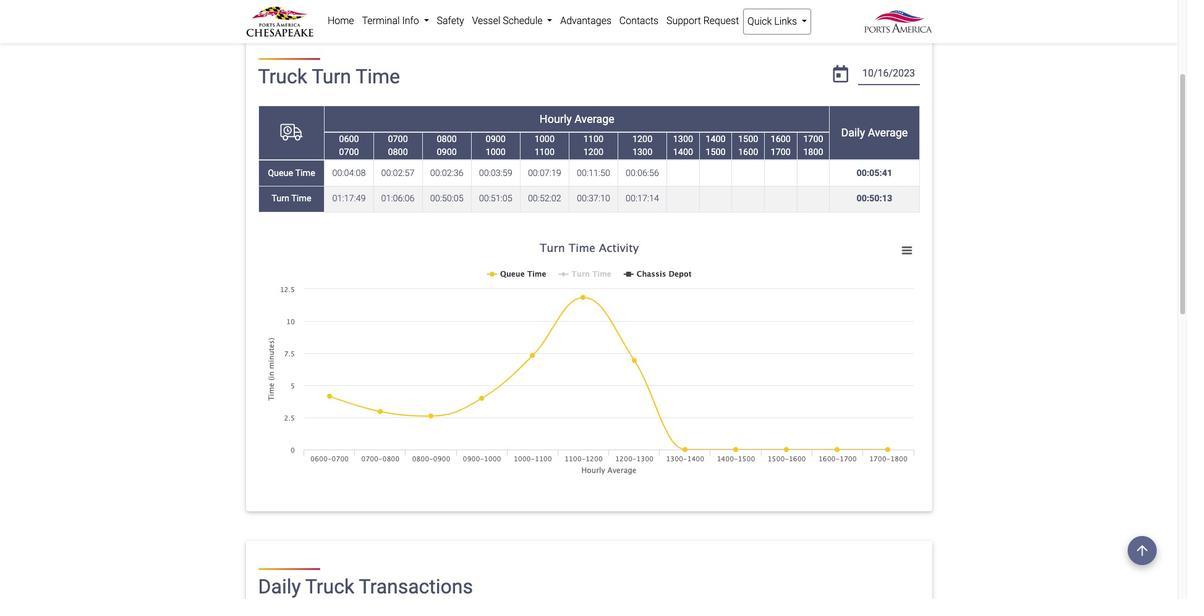 Task type: locate. For each thing, give the bounding box(es) containing it.
turn
[[312, 65, 351, 89], [272, 194, 289, 204]]

home left 'analytics'
[[256, 10, 282, 22]]

contacts
[[619, 15, 659, 27]]

0 horizontal spatial 1300
[[632, 147, 652, 158]]

0 vertical spatial 1400
[[706, 134, 726, 145]]

vessel schedule link
[[468, 9, 556, 33]]

1 horizontal spatial 1100
[[584, 134, 604, 145]]

00:11:50
[[577, 168, 610, 178]]

1 horizontal spatial 0700
[[388, 134, 408, 145]]

time down queue time
[[291, 194, 311, 204]]

1 horizontal spatial 1400
[[706, 134, 726, 145]]

0 vertical spatial 1200
[[632, 134, 652, 145]]

0 vertical spatial 1600
[[771, 134, 791, 145]]

0700 down 0600
[[339, 147, 359, 158]]

0600 0700
[[339, 134, 359, 158]]

1500 left 1600 1700
[[738, 134, 758, 145]]

1300 1400
[[673, 134, 693, 158]]

contacts link
[[615, 9, 663, 33]]

1000
[[535, 134, 555, 145], [486, 147, 506, 158]]

average up the 1100 1200
[[575, 112, 615, 125]]

0 horizontal spatial 1700
[[771, 147, 791, 158]]

1100 up 00:11:50
[[584, 134, 604, 145]]

1 horizontal spatial turn
[[312, 65, 351, 89]]

0 horizontal spatial 0900
[[437, 147, 457, 158]]

0700 up the 00:02:57
[[388, 134, 408, 145]]

vessel schedule
[[472, 15, 545, 27]]

1 vertical spatial turn
[[272, 194, 289, 204]]

terminal info
[[362, 15, 421, 27]]

1 horizontal spatial 1700
[[803, 134, 823, 145]]

None text field
[[858, 63, 920, 85]]

daily inside hourly average daily average
[[841, 126, 865, 139]]

time right queue
[[295, 168, 315, 178]]

1400
[[706, 134, 726, 145], [673, 147, 693, 158]]

safety link
[[433, 9, 468, 33]]

1 vertical spatial 1200
[[584, 147, 604, 158]]

1 horizontal spatial 1000
[[535, 134, 555, 145]]

0900 up 00:02:36
[[437, 147, 457, 158]]

1 horizontal spatial 0900
[[486, 134, 506, 145]]

0800 up the 00:02:57
[[388, 147, 408, 158]]

0 horizontal spatial 1100
[[535, 147, 555, 158]]

1200 1300
[[632, 134, 652, 158]]

0700 0800
[[388, 134, 408, 158]]

safety
[[437, 15, 464, 27]]

0 vertical spatial time
[[356, 65, 400, 89]]

1 horizontal spatial home
[[328, 15, 354, 27]]

1400 right '1300 1400'
[[706, 134, 726, 145]]

0 horizontal spatial daily
[[258, 575, 301, 599]]

1400 1500
[[706, 134, 726, 158]]

1200 up 00:11:50
[[584, 147, 604, 158]]

hourly
[[540, 112, 572, 125]]

0 horizontal spatial home
[[256, 10, 282, 22]]

time down terminal
[[356, 65, 400, 89]]

average up 00:05:41
[[868, 126, 908, 139]]

0 horizontal spatial 1400
[[673, 147, 693, 158]]

1 vertical spatial 0800
[[388, 147, 408, 158]]

1 vertical spatial daily
[[258, 575, 301, 599]]

1 vertical spatial 1400
[[673, 147, 693, 158]]

1 horizontal spatial 1300
[[673, 134, 693, 145]]

0800 up 00:02:36
[[437, 134, 457, 145]]

00:50:05
[[430, 194, 464, 204]]

0800
[[437, 134, 457, 145], [388, 147, 408, 158]]

0900 up 00:03:59 on the left of the page
[[486, 134, 506, 145]]

1300
[[673, 134, 693, 145], [632, 147, 652, 158]]

0900 1000
[[486, 134, 506, 158]]

1600
[[771, 134, 791, 145], [738, 147, 758, 158]]

1 vertical spatial 0900
[[437, 147, 457, 158]]

1 vertical spatial 1700
[[771, 147, 791, 158]]

1700
[[803, 134, 823, 145], [771, 147, 791, 158]]

0 vertical spatial daily
[[841, 126, 865, 139]]

1200 up 00:06:56 at the top
[[632, 134, 652, 145]]

00:51:05
[[479, 194, 512, 204]]

1000 down hourly
[[535, 134, 555, 145]]

1300 up 00:06:56 at the top
[[632, 147, 652, 158]]

1 horizontal spatial 0800
[[437, 134, 457, 145]]

00:02:36
[[430, 168, 464, 178]]

1100
[[584, 134, 604, 145], [535, 147, 555, 158]]

support request link
[[663, 9, 743, 33]]

support
[[667, 15, 701, 27]]

1500
[[738, 134, 758, 145], [706, 147, 726, 158]]

0 horizontal spatial average
[[575, 112, 615, 125]]

0 horizontal spatial 1200
[[584, 147, 604, 158]]

home link
[[324, 9, 358, 33], [256, 10, 282, 22]]

1200
[[632, 134, 652, 145], [584, 147, 604, 158]]

0 horizontal spatial turn
[[272, 194, 289, 204]]

1700 up '1800' at right top
[[803, 134, 823, 145]]

home for home link to the right
[[328, 15, 354, 27]]

1700 left '1800' at right top
[[771, 147, 791, 158]]

1 horizontal spatial 1200
[[632, 134, 652, 145]]

00:07:19
[[528, 168, 561, 178]]

0700
[[388, 134, 408, 145], [339, 147, 359, 158]]

home
[[256, 10, 282, 22], [328, 15, 354, 27]]

0900
[[486, 134, 506, 145], [437, 147, 457, 158]]

calendar day image
[[833, 66, 848, 83]]

advantages link
[[556, 9, 615, 33]]

1300 left 1400 1500 on the right top of the page
[[673, 134, 693, 145]]

0 vertical spatial 0700
[[388, 134, 408, 145]]

1500 1600
[[738, 134, 758, 158]]

truck
[[258, 65, 307, 89], [305, 575, 354, 599]]

daily
[[841, 126, 865, 139], [258, 575, 301, 599]]

1000 up 00:03:59 on the left of the page
[[486, 147, 506, 158]]

0 vertical spatial 1300
[[673, 134, 693, 145]]

home for the left home link
[[256, 10, 282, 22]]

1700 1800
[[803, 134, 823, 158]]

terminal info link
[[358, 9, 433, 33]]

1 vertical spatial time
[[295, 168, 315, 178]]

0 vertical spatial 1100
[[584, 134, 604, 145]]

home link left 'analytics'
[[256, 10, 282, 22]]

quick
[[748, 15, 772, 27]]

advantages
[[560, 15, 612, 27]]

1500 down hourly average daily average
[[706, 147, 726, 158]]

01:17:49
[[332, 194, 366, 204]]

0600
[[339, 134, 359, 145]]

0 vertical spatial 1700
[[803, 134, 823, 145]]

1 horizontal spatial average
[[868, 126, 908, 139]]

time
[[356, 65, 400, 89], [295, 168, 315, 178], [291, 194, 311, 204]]

truck turn time
[[258, 65, 400, 89]]

1 horizontal spatial daily
[[841, 126, 865, 139]]

home left terminal
[[328, 15, 354, 27]]

1 vertical spatial 0700
[[339, 147, 359, 158]]

0 horizontal spatial 0700
[[339, 147, 359, 158]]

0 horizontal spatial 1000
[[486, 147, 506, 158]]

average
[[575, 112, 615, 125], [868, 126, 908, 139]]

2 vertical spatial time
[[291, 194, 311, 204]]

1 vertical spatial 1500
[[706, 147, 726, 158]]

1400 left 1400 1500 on the right top of the page
[[673, 147, 693, 158]]

analytics
[[296, 10, 335, 22]]

0 vertical spatial 1500
[[738, 134, 758, 145]]

home link left terminal
[[324, 9, 358, 33]]

1600 right 1500 1600
[[771, 134, 791, 145]]

1100 up 00:07:19
[[535, 147, 555, 158]]

support request
[[667, 15, 739, 27]]

time for 01:17:49
[[291, 194, 311, 204]]

0 horizontal spatial 1500
[[706, 147, 726, 158]]

1 vertical spatial 1600
[[738, 147, 758, 158]]

turn time
[[272, 194, 311, 204]]

1600 right 1400 1500 on the right top of the page
[[738, 147, 758, 158]]



Task type: vqa. For each thing, say whether or not it's contained in the screenshot.
The Seagirt Marine Terminal gates will be open on October 9th, Columbus Day. The main gate and New Vail gate will process trucks from 6:00 AM – 3:30 PM, reefers included. "link"
no



Task type: describe. For each thing, give the bounding box(es) containing it.
time for 00:04:08
[[295, 168, 315, 178]]

00:05:41
[[857, 168, 892, 178]]

schedule
[[503, 15, 543, 27]]

0800 0900
[[437, 134, 457, 158]]

0 vertical spatial 1000
[[535, 134, 555, 145]]

quick links
[[748, 15, 799, 27]]

00:06:56
[[626, 168, 659, 178]]

1100 1200
[[584, 134, 604, 158]]

0 vertical spatial 0800
[[437, 134, 457, 145]]

1 vertical spatial 1300
[[632, 147, 652, 158]]

queue
[[268, 168, 293, 178]]

1 horizontal spatial home link
[[324, 9, 358, 33]]

0 vertical spatial 0900
[[486, 134, 506, 145]]

queue time
[[268, 168, 315, 178]]

0 horizontal spatial 0800
[[388, 147, 408, 158]]

1 vertical spatial average
[[868, 126, 908, 139]]

1 vertical spatial 1000
[[486, 147, 506, 158]]

00:37:10
[[577, 194, 610, 204]]

transactions
[[359, 575, 473, 599]]

00:03:59
[[479, 168, 512, 178]]

hourly average daily average
[[540, 112, 908, 139]]

links
[[774, 15, 797, 27]]

1 horizontal spatial 1500
[[738, 134, 758, 145]]

1600 1700
[[771, 134, 791, 158]]

0 vertical spatial turn
[[312, 65, 351, 89]]

1 vertical spatial 1100
[[535, 147, 555, 158]]

00:52:02
[[528, 194, 561, 204]]

1 vertical spatial truck
[[305, 575, 354, 599]]

0 horizontal spatial home link
[[256, 10, 282, 22]]

info
[[402, 15, 419, 27]]

request
[[703, 15, 739, 27]]

0 horizontal spatial 1600
[[738, 147, 758, 158]]

00:02:57
[[381, 168, 415, 178]]

quick links link
[[743, 9, 812, 35]]

vessel
[[472, 15, 500, 27]]

1 horizontal spatial 1600
[[771, 134, 791, 145]]

go to top image
[[1128, 537, 1157, 566]]

00:17:14
[[626, 194, 659, 204]]

00:04:08
[[332, 168, 366, 178]]

0 vertical spatial average
[[575, 112, 615, 125]]

01:06:06
[[381, 194, 415, 204]]

daily truck transactions
[[258, 575, 473, 599]]

1800
[[803, 147, 823, 158]]

00:50:13
[[857, 194, 892, 204]]

terminal
[[362, 15, 400, 27]]

0 vertical spatial truck
[[258, 65, 307, 89]]

1000 1100
[[535, 134, 555, 158]]



